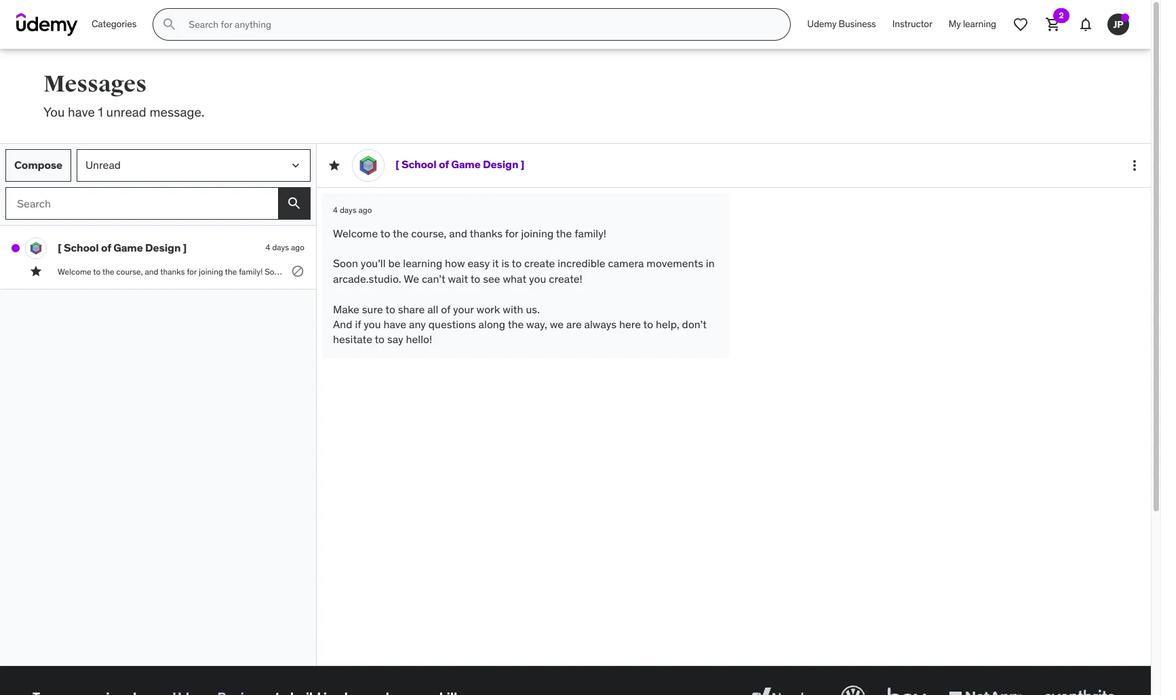 Task type: describe. For each thing, give the bounding box(es) containing it.
it inside soon you'll be learning how easy it is to create incredible camera movements in arcade.studio. we can't wait to see what you create!
[[493, 257, 499, 270]]

1 horizontal spatial arcade.studio.
[[553, 267, 604, 277]]

business
[[839, 18, 876, 30]]

is inside soon you'll be learning how easy it is to create incredible camera movements in arcade.studio. we can't wait to see what you create!
[[502, 257, 510, 270]]

0 vertical spatial ago
[[359, 205, 372, 215]]

messages
[[43, 70, 146, 98]]

say
[[387, 333, 403, 346]]

1 horizontal spatial way,
[[1044, 267, 1060, 277]]

my learning
[[949, 18, 997, 30]]

0 vertical spatial any
[[956, 267, 969, 277]]

[ school of game design ] button
[[58, 241, 260, 255]]

1 horizontal spatial share
[[791, 267, 811, 277]]

jp
[[1114, 18, 1124, 30]]

2 link
[[1037, 8, 1070, 41]]

1 horizontal spatial what
[[680, 267, 698, 277]]

all inside "make sure to share all of your work with us. and if you have any questions along the way, we are always here to help, don't hesitate to say hello!"
[[428, 302, 439, 316]]

you inside "make sure to share all of your work with us. and if you have any questions along the way, we are always here to help, don't hesitate to say hello!"
[[364, 317, 381, 331]]

1 vertical spatial ago
[[291, 242, 305, 253]]

categories button
[[83, 8, 145, 41]]

of inside [ school of game design ] link
[[439, 158, 449, 171]]

eventbrite image
[[1041, 683, 1119, 695]]

0 horizontal spatial days
[[272, 242, 289, 253]]

1 horizontal spatial see
[[666, 267, 679, 277]]

you'll inside soon you'll be learning how easy it is to create incredible camera movements in arcade.studio. we can't wait to see what you create!
[[361, 257, 386, 270]]

conversation actions image
[[1127, 157, 1143, 173]]

incredible inside soon you'll be learning how easy it is to create incredible camera movements in arcade.studio. we can't wait to see what you create!
[[558, 257, 606, 270]]

0 vertical spatial along
[[1008, 267, 1028, 277]]

unmark as important image
[[328, 158, 341, 172]]

0 vertical spatial us.
[[887, 267, 897, 277]]

my learning link
[[941, 8, 1005, 41]]

2
[[1059, 10, 1064, 20]]

you inside soon you'll be learning how easy it is to create incredible camera movements in arcade.studio. we can't wait to see what you create!
[[529, 272, 546, 285]]

1 horizontal spatial can't
[[620, 267, 637, 277]]

my
[[949, 18, 961, 30]]

wait inside soon you'll be learning how easy it is to create incredible camera movements in arcade.studio. we can't wait to see what you create!
[[448, 272, 468, 285]]

joining for welcome to the course, and thanks for joining the family! soon you'll be learning how easy it is to create incredible camera movements in arcade.studio. we can't wait to see what you create! make sure to share all of your work with us. and if you have any questions along the way, we are always here to help, d
[[199, 267, 223, 277]]

game for [ school of game design ] button
[[113, 241, 143, 254]]

0 vertical spatial with
[[870, 267, 885, 277]]

categories
[[92, 18, 137, 30]]

and inside "make sure to share all of your work with us. and if you have any questions along the way, we are always here to help, don't hesitate to say hello!"
[[333, 317, 352, 331]]

volkswagen image
[[839, 683, 868, 695]]

0 horizontal spatial you'll
[[286, 267, 304, 277]]

0 vertical spatial all
[[813, 267, 821, 277]]

jp link
[[1103, 8, 1135, 41]]

share inside "make sure to share all of your work with us. and if you have any questions along the way, we are always here to help, don't hesitate to say hello!"
[[398, 302, 425, 316]]

nasdaq image
[[744, 683, 822, 695]]

0 vertical spatial and
[[899, 267, 914, 277]]

for for welcome to the course, and thanks for joining the family! soon you'll be learning how easy it is to create incredible camera movements in arcade.studio. we can't wait to see what you create! make sure to share all of your work with us. and if you have any questions along the way, we are always here to help, d
[[187, 267, 197, 277]]

0 horizontal spatial how
[[349, 267, 364, 277]]

udemy business
[[808, 18, 876, 30]]

have inside "make sure to share all of your work with us. and if you have any questions along the way, we are always here to help, don't hesitate to say hello!"
[[384, 317, 406, 331]]

welcome to the course, and thanks for joining the family!
[[333, 226, 609, 240]]

your inside "make sure to share all of your work with us. and if you have any questions along the way, we are always here to help, don't hesitate to say hello!"
[[453, 302, 474, 316]]

movements inside soon you'll be learning how easy it is to create incredible camera movements in arcade.studio. we can't wait to see what you create!
[[647, 257, 704, 270]]

0 vertical spatial if
[[916, 267, 920, 277]]

0 vertical spatial help,
[[1141, 267, 1159, 277]]

1 horizontal spatial create!
[[715, 267, 740, 277]]

course, for welcome to the course, and thanks for joining the family! soon you'll be learning how easy it is to create incredible camera movements in arcade.studio. we can't wait to see what you create! make sure to share all of your work with us. and if you have any questions along the way, we are always here to help, d
[[116, 267, 143, 277]]

] for [ school of game design ] button
[[183, 241, 187, 254]]

joining for welcome to the course, and thanks for joining the family!
[[521, 226, 554, 240]]

of inside [ school of game design ] button
[[101, 241, 111, 254]]

wishlist image
[[1013, 16, 1029, 33]]

and for welcome to the course, and thanks for joining the family!
[[449, 226, 467, 240]]

work inside "make sure to share all of your work with us. and if you have any questions along the way, we are always here to help, don't hesitate to say hello!"
[[477, 302, 500, 316]]

1 horizontal spatial 4 days ago
[[333, 205, 372, 215]]

0 vertical spatial 4
[[333, 205, 338, 215]]

create inside soon you'll be learning how easy it is to create incredible camera movements in arcade.studio. we can't wait to see what you create!
[[524, 257, 555, 270]]

shopping cart with 2 items image
[[1046, 16, 1062, 33]]

how inside soon you'll be learning how easy it is to create incredible camera movements in arcade.studio. we can't wait to see what you create!
[[445, 257, 465, 270]]

0 horizontal spatial it
[[384, 267, 389, 277]]

0 horizontal spatial easy
[[366, 267, 382, 277]]

messages you have 1 unread message.
[[43, 70, 205, 120]]

be inside soon you'll be learning how easy it is to create incredible camera movements in arcade.studio. we can't wait to see what you create!
[[388, 257, 401, 270]]

create! inside soon you'll be learning how easy it is to create incredible camera movements in arcade.studio. we can't wait to see what you create!
[[549, 272, 583, 285]]

unread
[[106, 104, 146, 120]]

0 horizontal spatial be
[[306, 267, 315, 277]]

mark as read image
[[12, 244, 20, 252]]

1 horizontal spatial here
[[1114, 267, 1130, 277]]

way, inside "make sure to share all of your work with us. and if you have any questions along the way, we are always here to help, don't hesitate to say hello!"
[[527, 317, 547, 331]]

[ for [ school of game design ] button
[[58, 241, 61, 254]]

easy inside soon you'll be learning how easy it is to create incredible camera movements in arcade.studio. we can't wait to see what you create!
[[468, 257, 490, 270]]

soon inside soon you'll be learning how easy it is to create incredible camera movements in arcade.studio. we can't wait to see what you create!
[[333, 257, 358, 270]]

welcome to the course, and thanks for joining the family! soon you'll be learning how easy it is to create incredible camera movements in arcade.studio. we can't wait to see what you create! make sure to share all of your work with us. and if you have any questions along the way, we are always here to help, d
[[58, 267, 1162, 277]]

0 vertical spatial we
[[1062, 267, 1072, 277]]

] for [ school of game design ] link
[[521, 158, 525, 171]]

0 horizontal spatial is
[[391, 267, 397, 277]]

along inside "make sure to share all of your work with us. and if you have any questions along the way, we are always here to help, don't hesitate to say hello!"
[[479, 317, 506, 331]]

1 horizontal spatial wait
[[639, 267, 654, 277]]

0 horizontal spatial 4
[[266, 242, 270, 253]]

what inside soon you'll be learning how easy it is to create incredible camera movements in arcade.studio. we can't wait to see what you create!
[[503, 272, 527, 285]]

0 horizontal spatial movements
[[500, 267, 543, 277]]

0 vertical spatial work
[[850, 267, 868, 277]]

0 horizontal spatial camera
[[471, 267, 498, 277]]

0 horizontal spatial create
[[408, 267, 431, 277]]

0 horizontal spatial incredible
[[433, 267, 469, 277]]

netapp image
[[946, 683, 1024, 695]]



Task type: vqa. For each thing, say whether or not it's contained in the screenshot.
lectures!
no



Task type: locate. For each thing, give the bounding box(es) containing it.
1 horizontal spatial help,
[[1141, 267, 1159, 277]]

1 horizontal spatial joining
[[521, 226, 554, 240]]

0 horizontal spatial course,
[[116, 267, 143, 277]]

d
[[1161, 267, 1162, 277]]

if
[[916, 267, 920, 277], [355, 317, 361, 331]]

your
[[832, 267, 848, 277], [453, 302, 474, 316]]

0 vertical spatial have
[[68, 104, 95, 120]]

0 horizontal spatial if
[[355, 317, 361, 331]]

Search for anything text field
[[186, 13, 774, 36]]

always inside "make sure to share all of your work with us. and if you have any questions along the way, we are always here to help, don't hesitate to say hello!"
[[585, 317, 617, 331]]

design
[[483, 158, 519, 171], [145, 241, 181, 254]]

days
[[340, 205, 357, 215], [272, 242, 289, 253]]

school inside [ school of game design ] button
[[64, 241, 99, 254]]

soon you'll be learning how easy it is to create incredible camera movements in arcade.studio. we can't wait to see what you create!
[[333, 257, 718, 285]]

1 vertical spatial joining
[[199, 267, 223, 277]]

wait
[[639, 267, 654, 277], [448, 272, 468, 285]]

create down "welcome to the course, and thanks for joining the family!"
[[408, 267, 431, 277]]

0 vertical spatial course,
[[411, 226, 447, 240]]

1 horizontal spatial soon
[[333, 257, 358, 270]]

way,
[[1044, 267, 1060, 277], [527, 317, 547, 331]]

camera inside soon you'll be learning how easy it is to create incredible camera movements in arcade.studio. we can't wait to see what you create!
[[608, 257, 644, 270]]

1 horizontal spatial movements
[[647, 257, 704, 270]]

to
[[380, 226, 390, 240], [512, 257, 522, 270], [93, 267, 101, 277], [399, 267, 406, 277], [656, 267, 664, 277], [782, 267, 789, 277], [1132, 267, 1139, 277], [471, 272, 481, 285], [386, 302, 395, 316], [644, 317, 653, 331], [375, 333, 385, 346]]

can't inside soon you'll be learning how easy it is to create incredible camera movements in arcade.studio. we can't wait to see what you create!
[[422, 272, 446, 285]]

questions inside "make sure to share all of your work with us. and if you have any questions along the way, we are always here to help, don't hesitate to say hello!"
[[429, 317, 476, 331]]

joining up soon you'll be learning how easy it is to create incredible camera movements in arcade.studio. we can't wait to see what you create! on the top
[[521, 226, 554, 240]]

welcome for welcome to the course, and thanks for joining the family!
[[333, 226, 378, 240]]

1 vertical spatial sure
[[362, 302, 383, 316]]

1 vertical spatial ]
[[183, 241, 187, 254]]

thanks for welcome to the course, and thanks for joining the family! soon you'll be learning how easy it is to create incredible camera movements in arcade.studio. we can't wait to see what you create! make sure to share all of your work with us. and if you have any questions along the way, we are always here to help, d
[[160, 267, 185, 277]]

incredible
[[558, 257, 606, 270], [433, 267, 469, 277]]

0 horizontal spatial we
[[550, 317, 564, 331]]

0 vertical spatial your
[[832, 267, 848, 277]]

questions
[[971, 267, 1006, 277], [429, 317, 476, 331]]

days down unmark as important image on the top
[[340, 205, 357, 215]]

you have alerts image
[[1122, 14, 1130, 22]]

be
[[388, 257, 401, 270], [306, 267, 315, 277]]

welcome
[[333, 226, 378, 240], [58, 267, 91, 277]]

0 horizontal spatial with
[[503, 302, 524, 316]]

0 horizontal spatial sure
[[362, 302, 383, 316]]

message.
[[150, 104, 205, 120]]

family! for welcome to the course, and thanks for joining the family! soon you'll be learning how easy it is to create incredible camera movements in arcade.studio. we can't wait to see what you create! make sure to share all of your work with us. and if you have any questions along the way, we are always here to help, d
[[239, 267, 263, 277]]

is
[[502, 257, 510, 270], [391, 267, 397, 277]]

1 vertical spatial have
[[937, 267, 954, 277]]

0 horizontal spatial [
[[58, 241, 61, 254]]

joining down [ school of game design ] button
[[199, 267, 223, 277]]

create!
[[715, 267, 740, 277], [549, 272, 583, 285]]

see inside soon you'll be learning how easy it is to create incredible camera movements in arcade.studio. we can't wait to see what you create!
[[483, 272, 500, 285]]

1 horizontal spatial are
[[1074, 267, 1086, 277]]

soon
[[333, 257, 358, 270], [265, 267, 284, 277]]

and
[[449, 226, 467, 240], [145, 267, 158, 277]]

1 vertical spatial along
[[479, 317, 506, 331]]

udemy
[[808, 18, 837, 30]]

0 vertical spatial [ school of game design ]
[[396, 158, 525, 171]]

1 horizontal spatial thanks
[[470, 226, 503, 240]]

game inside button
[[113, 241, 143, 254]]

sure
[[764, 267, 780, 277], [362, 302, 383, 316]]

here inside "make sure to share all of your work with us. and if you have any questions along the way, we are always here to help, don't hesitate to say hello!"
[[619, 317, 641, 331]]

0 horizontal spatial can't
[[422, 272, 446, 285]]

0 horizontal spatial thanks
[[160, 267, 185, 277]]

submit search image
[[162, 16, 178, 33]]

0 vertical spatial sure
[[764, 267, 780, 277]]

0 vertical spatial joining
[[521, 226, 554, 240]]

the inside "make sure to share all of your work with us. and if you have any questions along the way, we are always here to help, don't hesitate to say hello!"
[[508, 317, 524, 331]]

for
[[505, 226, 519, 240], [187, 267, 197, 277]]

create
[[524, 257, 555, 270], [408, 267, 431, 277]]

0 vertical spatial school
[[402, 158, 437, 171]]

all
[[813, 267, 821, 277], [428, 302, 439, 316]]

of
[[439, 158, 449, 171], [101, 241, 111, 254], [823, 267, 830, 277], [441, 302, 451, 316]]

days down the search icon
[[272, 242, 289, 253]]

learning inside soon you'll be learning how easy it is to create incredible camera movements in arcade.studio. we can't wait to see what you create!
[[403, 257, 443, 270]]

for up soon you'll be learning how easy it is to create incredible camera movements in arcade.studio. we can't wait to see what you create! on the top
[[505, 226, 519, 240]]

0 vertical spatial ]
[[521, 158, 525, 171]]

thanks up soon you'll be learning how easy it is to create incredible camera movements in arcade.studio. we can't wait to see what you create! on the top
[[470, 226, 503, 240]]

if inside "make sure to share all of your work with us. and if you have any questions along the way, we are always here to help, don't hesitate to say hello!"
[[355, 317, 361, 331]]

1 vertical spatial 4
[[266, 242, 270, 253]]

1 horizontal spatial always
[[1088, 267, 1112, 277]]

thanks
[[470, 226, 503, 240], [160, 267, 185, 277]]

1 horizontal spatial make
[[742, 267, 762, 277]]

0 horizontal spatial learning
[[317, 267, 347, 277]]

hesitate
[[333, 333, 372, 346]]

0 horizontal spatial joining
[[199, 267, 223, 277]]

Search text field
[[5, 187, 278, 220]]

udemy business link
[[799, 8, 885, 41]]

[ school of game design ] for [ school of game design ] link
[[396, 158, 525, 171]]

1 horizontal spatial have
[[384, 317, 406, 331]]

[ right mark as read image at the top left
[[58, 241, 61, 254]]

[ right unmark as important image on the top
[[396, 158, 399, 171]]

1 vertical spatial us.
[[526, 302, 540, 316]]

1 horizontal spatial is
[[502, 257, 510, 270]]

school for [ school of game design ] link
[[402, 158, 437, 171]]

[
[[396, 158, 399, 171], [58, 241, 61, 254]]

0 vertical spatial days
[[340, 205, 357, 215]]

1 vertical spatial any
[[409, 317, 426, 331]]

0 horizontal spatial here
[[619, 317, 641, 331]]

0 horizontal spatial school
[[64, 241, 99, 254]]

we inside soon you'll be learning how easy it is to create incredible camera movements in arcade.studio. we can't wait to see what you create!
[[404, 272, 419, 285]]

0 horizontal spatial soon
[[265, 267, 284, 277]]

1 horizontal spatial [
[[396, 158, 399, 171]]

4 days ago up block image
[[266, 242, 305, 253]]

1 vertical spatial [ school of game design ]
[[58, 241, 187, 254]]

see
[[666, 267, 679, 277], [483, 272, 500, 285]]

soon right block image
[[333, 257, 358, 270]]

sure inside "make sure to share all of your work with us. and if you have any questions along the way, we are always here to help, don't hesitate to say hello!"
[[362, 302, 383, 316]]

learning right my
[[963, 18, 997, 30]]

1 horizontal spatial it
[[493, 257, 499, 270]]

0 horizontal spatial any
[[409, 317, 426, 331]]

always
[[1088, 267, 1112, 277], [585, 317, 617, 331]]

0 horizontal spatial design
[[145, 241, 181, 254]]

0 vertical spatial are
[[1074, 267, 1086, 277]]

[ school of game design ] for [ school of game design ] button
[[58, 241, 187, 254]]

1 vertical spatial course,
[[116, 267, 143, 277]]

family!
[[575, 226, 607, 240], [239, 267, 263, 277]]

1 horizontal spatial design
[[483, 158, 519, 171]]

]
[[521, 158, 525, 171], [183, 241, 187, 254]]

what up don't
[[680, 267, 698, 277]]

along
[[1008, 267, 1028, 277], [479, 317, 506, 331]]

here
[[1114, 267, 1130, 277], [619, 317, 641, 331]]

and
[[899, 267, 914, 277], [333, 317, 352, 331]]

us.
[[887, 267, 897, 277], [526, 302, 540, 316]]

box image
[[885, 683, 930, 695]]

ago
[[359, 205, 372, 215], [291, 242, 305, 253]]

game
[[451, 158, 481, 171], [113, 241, 143, 254]]

2 horizontal spatial learning
[[963, 18, 997, 30]]

what
[[680, 267, 698, 277], [503, 272, 527, 285]]

block image
[[291, 264, 305, 278]]

how right block image
[[349, 267, 364, 277]]

we
[[1062, 267, 1072, 277], [550, 317, 564, 331]]

us. inside "make sure to share all of your work with us. and if you have any questions along the way, we are always here to help, don't hesitate to say hello!"
[[526, 302, 540, 316]]

4 days ago down unmark as important image on the top
[[333, 205, 372, 215]]

1 vertical spatial are
[[566, 317, 582, 331]]

family! for welcome to the course, and thanks for joining the family!
[[575, 226, 607, 240]]

welcome for welcome to the course, and thanks for joining the family! soon you'll be learning how easy it is to create incredible camera movements in arcade.studio. we can't wait to see what you create! make sure to share all of your work with us. and if you have any questions along the way, we are always here to help, d
[[58, 267, 91, 277]]

thanks for welcome to the course, and thanks for joining the family!
[[470, 226, 503, 240]]

are inside "make sure to share all of your work with us. and if you have any questions along the way, we are always here to help, don't hesitate to say hello!"
[[566, 317, 582, 331]]

1 horizontal spatial game
[[451, 158, 481, 171]]

for down [ school of game design ] button
[[187, 267, 197, 277]]

0 horizontal spatial in
[[545, 267, 551, 277]]

for for welcome to the course, and thanks for joining the family!
[[505, 226, 519, 240]]

of inside "make sure to share all of your work with us. and if you have any questions along the way, we are always here to help, don't hesitate to say hello!"
[[441, 302, 451, 316]]

always down welcome to the course, and thanks for joining the family! soon you'll be learning how easy it is to create incredible camera movements in arcade.studio. we can't wait to see what you create! make sure to share all of your work with us. and if you have any questions along the way, we are always here to help, d
[[585, 317, 617, 331]]

search image
[[286, 195, 303, 211]]

[ school of game design ] link
[[396, 158, 525, 171]]

0 horizontal spatial 4 days ago
[[266, 242, 305, 253]]

we
[[606, 267, 618, 277], [404, 272, 419, 285]]

4
[[333, 205, 338, 215], [266, 242, 270, 253]]

1 vertical spatial work
[[477, 302, 500, 316]]

unmark as important image
[[29, 264, 43, 278]]

soon left block image
[[265, 267, 284, 277]]

you
[[43, 104, 65, 120]]

don't
[[682, 317, 707, 331]]

have inside messages you have 1 unread message.
[[68, 104, 95, 120]]

instructor link
[[885, 8, 941, 41]]

1 horizontal spatial along
[[1008, 267, 1028, 277]]

1 horizontal spatial ago
[[359, 205, 372, 215]]

how
[[445, 257, 465, 270], [349, 267, 364, 277]]

learning down "welcome to the course, and thanks for joining the family!"
[[403, 257, 443, 270]]

1 horizontal spatial course,
[[411, 226, 447, 240]]

movements up "make sure to share all of your work with us. and if you have any questions along the way, we are always here to help, don't hesitate to say hello!"
[[500, 267, 543, 277]]

2 vertical spatial have
[[384, 317, 406, 331]]

make
[[742, 267, 762, 277], [333, 302, 360, 316]]

camera
[[608, 257, 644, 270], [471, 267, 498, 277]]

0 horizontal spatial and
[[333, 317, 352, 331]]

0 vertical spatial for
[[505, 226, 519, 240]]

compose button
[[5, 149, 71, 182]]

help, left d
[[1141, 267, 1159, 277]]

1 horizontal spatial you'll
[[361, 257, 386, 270]]

can't
[[620, 267, 637, 277], [422, 272, 446, 285]]

1 horizontal spatial days
[[340, 205, 357, 215]]

notifications image
[[1078, 16, 1094, 33]]

hello!
[[406, 333, 432, 346]]

it
[[493, 257, 499, 270], [384, 267, 389, 277]]

work
[[850, 267, 868, 277], [477, 302, 500, 316]]

1 vertical spatial game
[[113, 241, 143, 254]]

movements
[[647, 257, 704, 270], [500, 267, 543, 277]]

here down welcome to the course, and thanks for joining the family! soon you'll be learning how easy it is to create incredible camera movements in arcade.studio. we can't wait to see what you create! make sure to share all of your work with us. and if you have any questions along the way, we are always here to help, d
[[619, 317, 641, 331]]

help, left don't
[[656, 317, 680, 331]]

1
[[98, 104, 103, 120]]

any
[[956, 267, 969, 277], [409, 317, 426, 331]]

create up "make sure to share all of your work with us. and if you have any questions along the way, we are always here to help, don't hesitate to say hello!"
[[524, 257, 555, 270]]

school for [ school of game design ] button
[[64, 241, 99, 254]]

game for [ school of game design ] link
[[451, 158, 481, 171]]

0 horizontal spatial along
[[479, 317, 506, 331]]

[ for [ school of game design ] link
[[396, 158, 399, 171]]

you'll
[[361, 257, 386, 270], [286, 267, 304, 277]]

the
[[393, 226, 409, 240], [556, 226, 572, 240], [102, 267, 114, 277], [225, 267, 237, 277], [1030, 267, 1042, 277], [508, 317, 524, 331]]

[ school of game design ] inside button
[[58, 241, 187, 254]]

0 horizontal spatial welcome
[[58, 267, 91, 277]]

1 vertical spatial family!
[[239, 267, 263, 277]]

arcade.studio. inside soon you'll be learning how easy it is to create incredible camera movements in arcade.studio. we can't wait to see what you create!
[[333, 272, 401, 285]]

] inside button
[[183, 241, 187, 254]]

1 horizontal spatial create
[[524, 257, 555, 270]]

easy
[[468, 257, 490, 270], [366, 267, 382, 277]]

1 horizontal spatial we
[[606, 267, 618, 277]]

have
[[68, 104, 95, 120], [937, 267, 954, 277], [384, 317, 406, 331]]

1 horizontal spatial questions
[[971, 267, 1006, 277]]

in
[[706, 257, 715, 270], [545, 267, 551, 277]]

learning
[[963, 18, 997, 30], [403, 257, 443, 270], [317, 267, 347, 277]]

any inside "make sure to share all of your work with us. and if you have any questions along the way, we are always here to help, don't hesitate to say hello!"
[[409, 317, 426, 331]]

you
[[700, 267, 713, 277], [922, 267, 935, 277], [529, 272, 546, 285], [364, 317, 381, 331]]

and for welcome to the course, and thanks for joining the family! soon you'll be learning how easy it is to create incredible camera movements in arcade.studio. we can't wait to see what you create! make sure to share all of your work with us. and if you have any questions along the way, we are always here to help, d
[[145, 267, 158, 277]]

1 horizontal spatial camera
[[608, 257, 644, 270]]

design for [ school of game design ] link
[[483, 158, 519, 171]]

design inside button
[[145, 241, 181, 254]]

school inside [ school of game design ] link
[[402, 158, 437, 171]]

make inside "make sure to share all of your work with us. and if you have any questions along the way, we are always here to help, don't hesitate to say hello!"
[[333, 302, 360, 316]]

design for [ school of game design ] button
[[145, 241, 181, 254]]

1 vertical spatial here
[[619, 317, 641, 331]]

[ inside button
[[58, 241, 61, 254]]

school
[[402, 158, 437, 171], [64, 241, 99, 254]]

0 horizontal spatial see
[[483, 272, 500, 285]]

always left d
[[1088, 267, 1112, 277]]

joining
[[521, 226, 554, 240], [199, 267, 223, 277]]

learning right block image
[[317, 267, 347, 277]]

in inside soon you'll be learning how easy it is to create incredible camera movements in arcade.studio. we can't wait to see what you create!
[[706, 257, 715, 270]]

are
[[1074, 267, 1086, 277], [566, 317, 582, 331]]

1 vertical spatial share
[[398, 302, 425, 316]]

movements up don't
[[647, 257, 704, 270]]

with
[[870, 267, 885, 277], [503, 302, 524, 316]]

1 horizontal spatial work
[[850, 267, 868, 277]]

in up "make sure to share all of your work with us. and if you have any questions along the way, we are always here to help, don't hesitate to say hello!"
[[545, 267, 551, 277]]

[ school of game design ]
[[396, 158, 525, 171], [58, 241, 187, 254]]

1 vertical spatial thanks
[[160, 267, 185, 277]]

2 horizontal spatial have
[[937, 267, 954, 277]]

help,
[[1141, 267, 1159, 277], [656, 317, 680, 331]]

thanks down [ school of game design ] button
[[160, 267, 185, 277]]

help, inside "make sure to share all of your work with us. and if you have any questions along the way, we are always here to help, don't hesitate to say hello!"
[[656, 317, 680, 331]]

1 horizontal spatial school
[[402, 158, 437, 171]]

family! up welcome to the course, and thanks for joining the family! soon you'll be learning how easy it is to create incredible camera movements in arcade.studio. we can't wait to see what you create! make sure to share all of your work with us. and if you have any questions along the way, we are always here to help, d
[[575, 226, 607, 240]]

in up don't
[[706, 257, 715, 270]]

0 vertical spatial here
[[1114, 267, 1130, 277]]

family! left block image
[[239, 267, 263, 277]]

4 days ago
[[333, 205, 372, 215], [266, 242, 305, 253]]

how down "welcome to the course, and thanks for joining the family!"
[[445, 257, 465, 270]]

what up "make sure to share all of your work with us. and if you have any questions along the way, we are always here to help, don't hesitate to say hello!"
[[503, 272, 527, 285]]

instructor
[[893, 18, 933, 30]]

0 vertical spatial design
[[483, 158, 519, 171]]

0 vertical spatial family!
[[575, 226, 607, 240]]

course,
[[411, 226, 447, 240], [116, 267, 143, 277]]

1 vertical spatial with
[[503, 302, 524, 316]]

1 vertical spatial if
[[355, 317, 361, 331]]

1 horizontal spatial ]
[[521, 158, 525, 171]]

make sure to share all of your work with us. and if you have any questions along the way, we are always here to help, don't hesitate to say hello!
[[333, 302, 710, 346]]

with inside "make sure to share all of your work with us. and if you have any questions along the way, we are always here to help, don't hesitate to say hello!"
[[503, 302, 524, 316]]

we inside "make sure to share all of your work with us. and if you have any questions along the way, we are always here to help, don't hesitate to say hello!"
[[550, 317, 564, 331]]

share
[[791, 267, 811, 277], [398, 302, 425, 316]]

course, for welcome to the course, and thanks for joining the family!
[[411, 226, 447, 240]]

udemy image
[[16, 13, 78, 36]]

compose
[[14, 158, 62, 172]]

1 horizontal spatial [ school of game design ]
[[396, 158, 525, 171]]

0 vertical spatial [
[[396, 158, 399, 171]]

arcade.studio.
[[553, 267, 604, 277], [333, 272, 401, 285]]

0 horizontal spatial for
[[187, 267, 197, 277]]

0 vertical spatial questions
[[971, 267, 1006, 277]]

here left d
[[1114, 267, 1130, 277]]

0 horizontal spatial us.
[[526, 302, 540, 316]]



